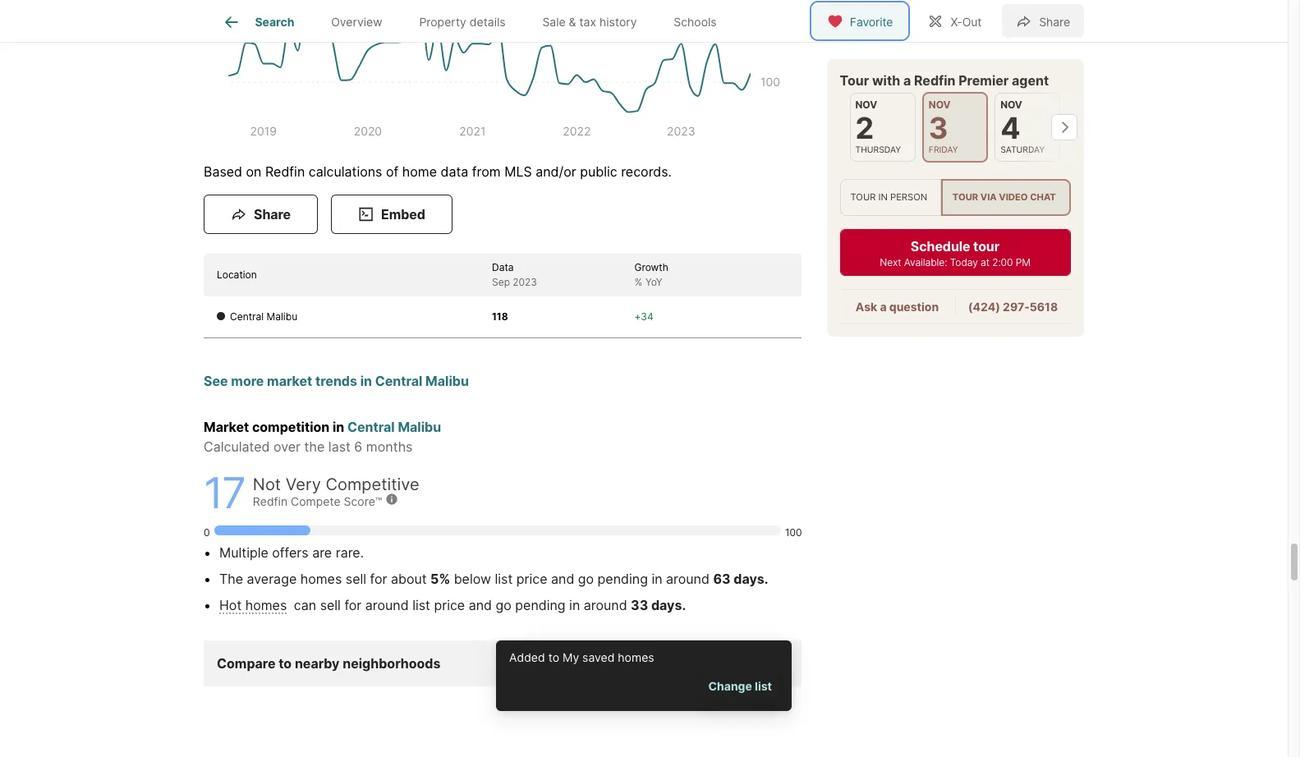 Task type: locate. For each thing, give the bounding box(es) containing it.
pending up 33
[[598, 571, 648, 587]]

and down below
[[469, 597, 492, 613]]

around down about
[[365, 597, 409, 613]]

pending down the average homes sell for about 5% below list price and go pending in around 63 days.
[[515, 597, 566, 613]]

central malibu
[[230, 310, 297, 323]]

to inside alert
[[548, 650, 559, 664]]

homes down average
[[245, 597, 287, 613]]

go down the average homes sell for about 5% below list price and go pending in around 63 days.
[[496, 597, 512, 613]]

1 vertical spatial days.
[[651, 597, 686, 613]]

1 vertical spatial price
[[434, 597, 465, 613]]

sell right can
[[320, 597, 341, 613]]

based on redfin calculations of home data from mls and/or public records.
[[204, 163, 672, 180]]

tour
[[840, 72, 870, 89], [851, 192, 876, 203], [953, 192, 979, 203]]

1 nov from the left
[[856, 99, 878, 111]]

saved
[[582, 650, 615, 664]]

and up my
[[551, 571, 574, 587]]

tour left with
[[840, 72, 870, 89]]

1 vertical spatial share
[[254, 206, 291, 222]]

change list button
[[702, 671, 779, 701]]

of
[[386, 163, 399, 180]]

2
[[856, 110, 874, 146]]

1 vertical spatial malibu
[[426, 373, 469, 389]]

from
[[472, 163, 501, 180]]

sell
[[346, 571, 366, 587], [320, 597, 341, 613]]

tour in person
[[851, 192, 928, 203]]

tab list
[[204, 0, 748, 42]]

0 horizontal spatial days.
[[651, 597, 686, 613]]

to inside dropdown button
[[279, 655, 292, 672]]

None button
[[923, 92, 989, 163], [850, 93, 916, 162], [995, 93, 1061, 162], [923, 92, 989, 163], [850, 93, 916, 162], [995, 93, 1061, 162]]

price down 5%
[[434, 597, 465, 613]]

1 vertical spatial go
[[496, 597, 512, 613]]

in
[[879, 192, 888, 203], [360, 373, 372, 389], [333, 419, 344, 435], [652, 571, 662, 587], [569, 597, 580, 613]]

schedule tour next available: today at 2:00 pm
[[880, 238, 1031, 269]]

1 horizontal spatial days.
[[734, 571, 768, 587]]

share for top 'share' button
[[1039, 14, 1070, 28]]

to for compare
[[279, 655, 292, 672]]

share button down on
[[204, 194, 318, 234]]

very
[[286, 474, 321, 494]]

around left the 63
[[666, 571, 710, 587]]

growth % yoy
[[634, 261, 669, 288]]

sell for homes
[[346, 571, 366, 587]]

nov for 3
[[929, 99, 951, 111]]

malibu up the central malibu link
[[426, 373, 469, 389]]

list down about
[[412, 597, 430, 613]]

to left nearby on the left of page
[[279, 655, 292, 672]]

2 horizontal spatial homes
[[618, 650, 654, 664]]

tour
[[974, 238, 1000, 255]]

tax
[[579, 15, 596, 29]]

1 horizontal spatial sell
[[346, 571, 366, 587]]

share button up agent
[[1002, 4, 1084, 37]]

0 horizontal spatial and
[[469, 597, 492, 613]]

0 vertical spatial for
[[370, 571, 387, 587]]

3 nov from the left
[[1001, 99, 1023, 111]]

0 vertical spatial a
[[904, 72, 912, 89]]

sell down rare.
[[346, 571, 366, 587]]

tour left via
[[953, 192, 979, 203]]

0
[[204, 526, 210, 539]]

+34
[[634, 310, 653, 323]]

1 horizontal spatial homes
[[300, 571, 342, 587]]

2 vertical spatial homes
[[618, 650, 654, 664]]

2 nov from the left
[[929, 99, 951, 111]]

share down on
[[254, 206, 291, 222]]

central up the central malibu link
[[375, 373, 423, 389]]

nov inside nov 2 thursday
[[856, 99, 878, 111]]

about
[[391, 571, 427, 587]]

search link
[[222, 12, 294, 32]]

1 horizontal spatial for
[[370, 571, 387, 587]]

a right ask
[[880, 300, 887, 314]]

0 horizontal spatial share
[[254, 206, 291, 222]]

market
[[267, 373, 312, 389]]

0 horizontal spatial homes
[[245, 597, 287, 613]]

list right change
[[755, 679, 772, 693]]

to for added
[[548, 650, 559, 664]]

5%
[[430, 571, 450, 587]]

market
[[204, 419, 249, 435]]

sell for can
[[320, 597, 341, 613]]

data
[[492, 261, 514, 273]]

go up added to my saved homes at the bottom of the page
[[578, 571, 594, 587]]

to left my
[[548, 650, 559, 664]]

1 vertical spatial pending
[[515, 597, 566, 613]]

1 horizontal spatial and
[[551, 571, 574, 587]]

malibu up market
[[267, 310, 297, 323]]

days.
[[734, 571, 768, 587], [651, 597, 686, 613]]

nov down with
[[856, 99, 878, 111]]

central down the location
[[230, 310, 264, 323]]

premier
[[959, 72, 1009, 89]]

share up agent
[[1039, 14, 1070, 28]]

6
[[354, 438, 362, 455]]

2 vertical spatial list
[[755, 679, 772, 693]]

multiple offers are rare.
[[219, 544, 364, 561]]

not very competitive
[[253, 474, 419, 494]]

alert containing added to my saved homes
[[496, 640, 792, 711]]

list box
[[840, 179, 1071, 216]]

1 vertical spatial redfin
[[265, 163, 305, 180]]

0 horizontal spatial sell
[[320, 597, 341, 613]]

alert
[[496, 640, 792, 711]]

nov down agent
[[1001, 99, 1023, 111]]

0 horizontal spatial list
[[412, 597, 430, 613]]

0 horizontal spatial around
[[365, 597, 409, 613]]

compare
[[217, 655, 276, 672]]

2 horizontal spatial nov
[[1001, 99, 1023, 111]]

redfin up nov 3 friday
[[915, 72, 956, 89]]

(424) 297-5618
[[969, 300, 1058, 314]]

1 horizontal spatial share
[[1039, 14, 1070, 28]]

to
[[548, 650, 559, 664], [279, 655, 292, 672]]

0 horizontal spatial nov
[[856, 99, 878, 111]]

a
[[904, 72, 912, 89], [880, 300, 887, 314]]

1 vertical spatial sell
[[320, 597, 341, 613]]

days. right the 63
[[734, 571, 768, 587]]

1 vertical spatial homes
[[245, 597, 287, 613]]

overview tab
[[313, 2, 401, 42]]

0 horizontal spatial price
[[434, 597, 465, 613]]

1 vertical spatial for
[[344, 597, 362, 613]]

for left about
[[370, 571, 387, 587]]

1 vertical spatial list
[[412, 597, 430, 613]]

a right with
[[904, 72, 912, 89]]

nov
[[856, 99, 878, 111], [929, 99, 951, 111], [1001, 99, 1023, 111]]

1 horizontal spatial price
[[516, 571, 547, 587]]

nov down tour with a redfin premier agent
[[929, 99, 951, 111]]

nov for 4
[[1001, 99, 1023, 111]]

0 horizontal spatial a
[[880, 300, 887, 314]]

homes right saved
[[618, 650, 654, 664]]

video
[[999, 192, 1028, 203]]

2 vertical spatial central
[[347, 419, 395, 435]]

1 vertical spatial central
[[375, 373, 423, 389]]

schedule
[[911, 238, 971, 255]]

list right below
[[495, 571, 513, 587]]

2023
[[513, 276, 537, 288]]

0 horizontal spatial go
[[496, 597, 512, 613]]

redfin down not
[[253, 494, 288, 508]]

tour left person
[[851, 192, 876, 203]]

via
[[981, 192, 997, 203]]

3
[[929, 110, 949, 146]]

1 horizontal spatial to
[[548, 650, 559, 664]]

overview
[[331, 15, 382, 29]]

share
[[1039, 14, 1070, 28], [254, 206, 291, 222]]

0 vertical spatial central
[[230, 310, 264, 323]]

location
[[217, 268, 257, 281]]

0 vertical spatial share
[[1039, 14, 1070, 28]]

for right can
[[344, 597, 362, 613]]

question
[[890, 300, 939, 314]]

price
[[516, 571, 547, 587], [434, 597, 465, 613]]

see
[[204, 373, 228, 389]]

2 horizontal spatial list
[[755, 679, 772, 693]]

malibu
[[267, 310, 297, 323], [426, 373, 469, 389], [398, 419, 441, 435]]

favorite button
[[813, 4, 907, 37]]

hot homes link
[[219, 597, 287, 613]]

nov inside nov 3 friday
[[929, 99, 951, 111]]

days. right 33
[[651, 597, 686, 613]]

4
[[1001, 110, 1021, 146]]

297-
[[1003, 300, 1030, 314]]

in left the 63
[[652, 571, 662, 587]]

history
[[600, 15, 637, 29]]

ask
[[856, 300, 878, 314]]

2 vertical spatial malibu
[[398, 419, 441, 435]]

trends
[[315, 373, 357, 389]]

calculated
[[204, 438, 270, 455]]

1 horizontal spatial nov
[[929, 99, 951, 111]]

0 vertical spatial malibu
[[267, 310, 297, 323]]

homes down are
[[300, 571, 342, 587]]

price right below
[[516, 571, 547, 587]]

0 vertical spatial and
[[551, 571, 574, 587]]

0 horizontal spatial for
[[344, 597, 362, 613]]

property
[[419, 15, 466, 29]]

next image
[[1051, 114, 1078, 141]]

1 vertical spatial and
[[469, 597, 492, 613]]

0 vertical spatial redfin
[[915, 72, 956, 89]]

1 vertical spatial share button
[[204, 194, 318, 234]]

0 vertical spatial sell
[[346, 571, 366, 587]]

neighborhoods
[[343, 655, 441, 672]]

0 horizontal spatial to
[[279, 655, 292, 672]]

x-out button
[[914, 4, 996, 37]]

compare to nearby neighborhoods
[[217, 655, 441, 672]]

0 vertical spatial pending
[[598, 571, 648, 587]]

tour with a redfin premier agent
[[840, 72, 1049, 89]]

malibu up months on the left bottom of the page
[[398, 419, 441, 435]]

pm
[[1016, 256, 1031, 269]]

schools tab
[[655, 2, 735, 42]]

around left 33
[[584, 597, 627, 613]]

embed
[[381, 206, 425, 222]]

in right 'trends'
[[360, 373, 372, 389]]

tab list containing search
[[204, 0, 748, 42]]

0 vertical spatial go
[[578, 571, 594, 587]]

at
[[981, 256, 990, 269]]

1 horizontal spatial list
[[495, 571, 513, 587]]

nov inside 'nov 4 saturday'
[[1001, 99, 1023, 111]]

central
[[230, 310, 264, 323], [375, 373, 423, 389], [347, 419, 395, 435]]

over
[[273, 438, 301, 455]]

central up 6
[[347, 419, 395, 435]]

go
[[578, 571, 594, 587], [496, 597, 512, 613]]

added to my saved homes
[[509, 650, 654, 664]]

redfin right on
[[265, 163, 305, 180]]

1 horizontal spatial share button
[[1002, 4, 1084, 37]]

in up last
[[333, 419, 344, 435]]

1 horizontal spatial a
[[904, 72, 912, 89]]



Task type: describe. For each thing, give the bounding box(es) containing it.
0 vertical spatial homes
[[300, 571, 342, 587]]

more
[[231, 373, 264, 389]]

1 vertical spatial a
[[880, 300, 887, 314]]

for for around
[[344, 597, 362, 613]]

2:00
[[993, 256, 1013, 269]]

0 vertical spatial list
[[495, 571, 513, 587]]

in inside 'market competition in central malibu calculated over the last 6 months'
[[333, 419, 344, 435]]

ask a question link
[[856, 300, 939, 314]]

tour for tour via video chat
[[953, 192, 979, 203]]

growth
[[634, 261, 669, 273]]

competitive
[[326, 474, 419, 494]]

multiple
[[219, 544, 268, 561]]

x-
[[951, 14, 962, 28]]

the average homes sell for about 5% below list price and go pending in around 63 days.
[[219, 571, 768, 587]]

™
[[375, 494, 382, 508]]

friday
[[929, 145, 959, 155]]

see more market trends in central malibu link
[[204, 371, 469, 417]]

thursday
[[856, 145, 902, 155]]

below
[[454, 571, 491, 587]]

are
[[312, 544, 332, 561]]

0 horizontal spatial pending
[[515, 597, 566, 613]]

0 vertical spatial days.
[[734, 571, 768, 587]]

nearby
[[295, 655, 340, 672]]

records.
[[621, 163, 672, 180]]

average
[[247, 571, 297, 587]]

home
[[402, 163, 437, 180]]

sale
[[542, 15, 566, 29]]

schools
[[674, 15, 717, 29]]

x-out
[[951, 14, 982, 28]]

agent
[[1012, 72, 1049, 89]]

nov 4 saturday
[[1001, 99, 1045, 155]]

5618
[[1030, 300, 1058, 314]]

1 horizontal spatial go
[[578, 571, 594, 587]]

63
[[713, 571, 731, 587]]

and/or
[[536, 163, 576, 180]]

%
[[634, 276, 642, 288]]

ask a question
[[856, 300, 939, 314]]

118
[[492, 310, 508, 323]]

in up my
[[569, 597, 580, 613]]

chat
[[1030, 192, 1056, 203]]

malibu inside 'market competition in central malibu calculated over the last 6 months'
[[398, 419, 441, 435]]

market competition in central malibu calculated over the last 6 months
[[204, 419, 441, 455]]

months
[[366, 438, 413, 455]]

2 horizontal spatial around
[[666, 571, 710, 587]]

nov 3 friday
[[929, 99, 959, 155]]

33
[[631, 597, 648, 613]]

0 vertical spatial price
[[516, 571, 547, 587]]

sale & tax history
[[542, 15, 637, 29]]

compare to nearby neighborhoods button
[[217, 640, 788, 686]]

today
[[950, 256, 978, 269]]

central malibu link
[[347, 419, 441, 435]]

tour for tour with a redfin premier agent
[[840, 72, 870, 89]]

score
[[344, 494, 375, 508]]

next
[[880, 256, 902, 269]]

list box containing tour in person
[[840, 179, 1071, 216]]

in left person
[[879, 192, 888, 203]]

&
[[569, 15, 576, 29]]

offers
[[272, 544, 309, 561]]

added
[[509, 650, 545, 664]]

with
[[873, 72, 901, 89]]

hot homes can sell for around list price and go pending in around 33 days.
[[219, 597, 686, 613]]

1 horizontal spatial around
[[584, 597, 627, 613]]

100
[[785, 526, 802, 539]]

(424) 297-5618 link
[[969, 300, 1058, 314]]

tour via video chat
[[953, 192, 1056, 203]]

the
[[304, 438, 325, 455]]

not
[[253, 474, 281, 494]]

central inside 'market competition in central malibu calculated over the last 6 months'
[[347, 419, 395, 435]]

can
[[294, 597, 316, 613]]

embed button
[[331, 194, 452, 234]]

favorite
[[850, 14, 893, 28]]

0 vertical spatial share button
[[1002, 4, 1084, 37]]

mls
[[504, 163, 532, 180]]

1 horizontal spatial pending
[[598, 571, 648, 587]]

person
[[891, 192, 928, 203]]

share for the leftmost 'share' button
[[254, 206, 291, 222]]

competition
[[252, 419, 330, 435]]

tour for tour in person
[[851, 192, 876, 203]]

based
[[204, 163, 242, 180]]

sale & tax history tab
[[524, 2, 655, 42]]

available:
[[905, 256, 948, 269]]

search
[[255, 15, 294, 29]]

nov for 2
[[856, 99, 878, 111]]

for for about
[[370, 571, 387, 587]]

on
[[246, 163, 262, 180]]

the
[[219, 571, 243, 587]]

list inside button
[[755, 679, 772, 693]]

redfin compete score ™
[[253, 494, 382, 508]]

nov 2 thursday
[[856, 99, 902, 155]]

property details tab
[[401, 2, 524, 42]]

0 horizontal spatial share button
[[204, 194, 318, 234]]

saturday
[[1001, 145, 1045, 155]]

my
[[563, 650, 579, 664]]

2 vertical spatial redfin
[[253, 494, 288, 508]]



Task type: vqa. For each thing, say whether or not it's contained in the screenshot.
the pending
yes



